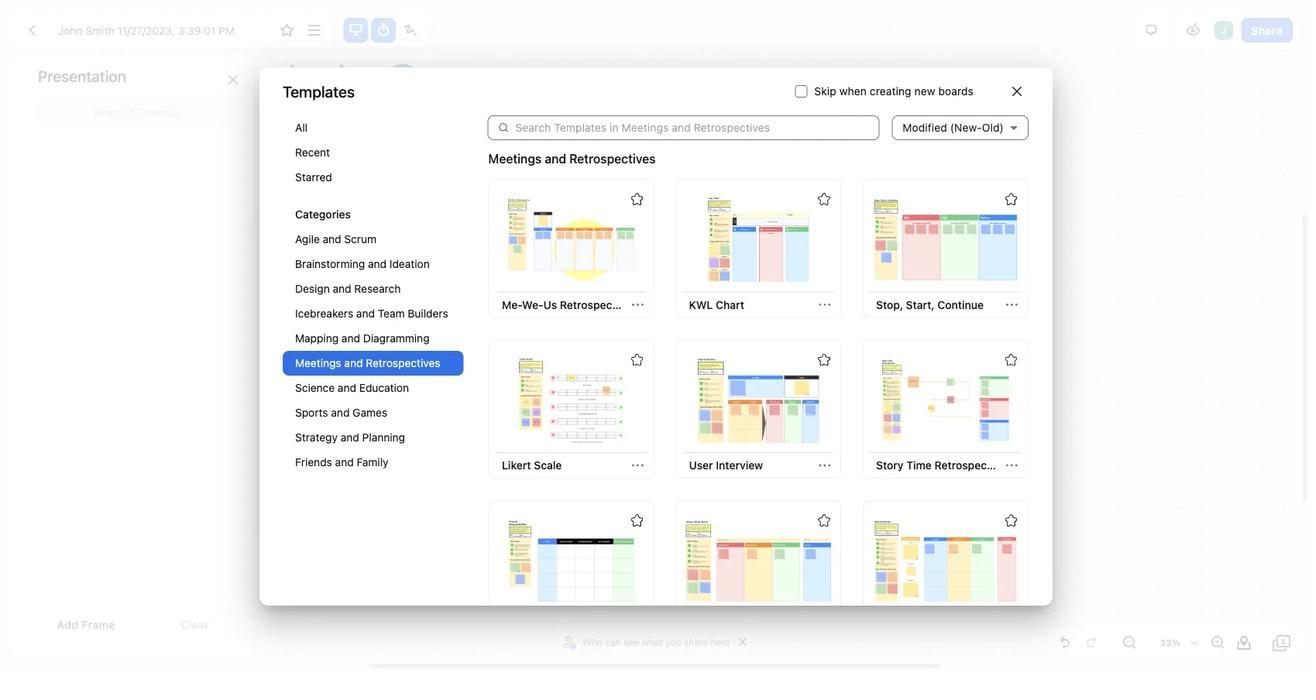 Task type: locate. For each thing, give the bounding box(es) containing it.
star this whiteboard image inside the card for template user interview element
[[818, 354, 830, 366]]

design
[[295, 282, 330, 295]]

star this whiteboard image left more options icon
[[278, 21, 296, 40]]

retrospective left more options for me-we-us retrospective image
[[560, 298, 631, 311]]

1 horizontal spatial retrospective
[[935, 459, 1006, 472]]

star this whiteboard image
[[631, 193, 643, 205], [818, 193, 830, 205], [1005, 193, 1017, 205], [631, 354, 643, 366], [1005, 514, 1017, 527]]

card for template kwl chart element
[[676, 179, 841, 318]]

more options for story time retrospective image
[[1006, 460, 1018, 471]]

can
[[606, 637, 621, 648]]

0 horizontal spatial retrospective
[[560, 298, 631, 311]]

zoom out image
[[1120, 634, 1139, 652]]

0 vertical spatial meetings and retrospectives
[[489, 151, 656, 166]]

33 %
[[1160, 638, 1181, 648]]

star this whiteboard image inside card for template straw, stick, brick element
[[818, 514, 830, 527]]

user interview button
[[683, 453, 769, 478]]

games
[[353, 406, 388, 419]]

start image
[[387, 64, 418, 95]]

kwl
[[689, 298, 713, 311]]

interview
[[716, 459, 763, 472]]

laser image
[[401, 21, 420, 40]]

retrospective
[[560, 298, 631, 311], [935, 459, 1006, 472]]

categories element
[[283, 115, 464, 490]]

retrospective inside 'button'
[[935, 459, 1006, 472]]

undo image
[[1056, 634, 1075, 652]]

Document name text field
[[47, 18, 272, 43]]

star this whiteboard image inside 'card for template roles & responsibilities' element
[[631, 514, 643, 527]]

education
[[359, 382, 409, 394]]

:
[[314, 78, 320, 112]]

minute, stepper number field
[[271, 82, 314, 114]]

seconds, stepper number field
[[320, 82, 363, 114]]

1 horizontal spatial retrospectives
[[570, 151, 656, 166]]

kwl chart button
[[683, 292, 750, 317]]

science
[[295, 382, 335, 394]]

1 vertical spatial retrospective
[[935, 459, 1006, 472]]

increment minute image
[[286, 62, 299, 76]]

0 vertical spatial meetings
[[489, 151, 542, 166]]

recent
[[295, 146, 330, 159]]

star this whiteboard image down the more options for user interview image
[[818, 514, 830, 527]]

0 vertical spatial retrospectives
[[570, 151, 656, 166]]

0 horizontal spatial meetings
[[295, 357, 341, 370]]

us
[[543, 298, 557, 311]]

0 horizontal spatial meetings and retrospectives
[[295, 357, 441, 370]]

builders
[[408, 307, 448, 320]]

0 horizontal spatial retrospectives
[[366, 357, 441, 370]]

retrospective left more options for story time retrospective icon
[[935, 459, 1006, 472]]

1 horizontal spatial meetings and retrospectives
[[489, 151, 656, 166]]

ideation
[[390, 258, 430, 270]]

time
[[906, 459, 932, 472]]

mapping
[[295, 332, 339, 345]]

meetings
[[489, 151, 542, 166], [295, 357, 341, 370]]

star this whiteboard image inside the card for template stop, start, continue element
[[1005, 193, 1017, 205]]

all
[[295, 121, 308, 134]]

sports and games
[[295, 406, 388, 419]]

and
[[545, 151, 566, 166], [323, 233, 341, 246], [368, 258, 387, 270], [333, 282, 351, 295], [356, 307, 375, 320], [342, 332, 360, 345], [344, 357, 363, 370], [338, 382, 356, 394], [331, 406, 350, 419], [341, 431, 359, 444], [335, 456, 354, 469]]

agile and scrum
[[295, 233, 377, 246]]

me-we-us retrospective button
[[496, 292, 631, 317]]

who can see what you share here button
[[561, 631, 734, 654]]

user
[[689, 459, 713, 472]]

33
[[1160, 638, 1172, 648]]

1 horizontal spatial meetings
[[489, 151, 542, 166]]

science and education
[[295, 382, 409, 394]]

sports
[[295, 406, 328, 419]]

brainstorming and ideation
[[295, 258, 430, 270]]

templates
[[283, 82, 355, 100]]

chart
[[716, 298, 744, 311]]

pages image
[[1273, 634, 1292, 652]]

thumbnail for straw, stick, brick image
[[685, 518, 832, 604]]

more options for me-we-us retrospective image
[[632, 299, 643, 311]]

who
[[583, 637, 603, 648]]

1 vertical spatial meetings
[[295, 357, 341, 370]]

retrospectives
[[570, 151, 656, 166], [366, 357, 441, 370]]

star this whiteboard image down more options for likert scale image
[[631, 514, 643, 527]]

1 vertical spatial retrospectives
[[366, 357, 441, 370]]

share button
[[1242, 18, 1293, 43]]

star this whiteboard image for likert scale
[[631, 354, 643, 366]]

meetings inside categories element
[[295, 357, 341, 370]]

story time retrospective button
[[870, 453, 1006, 478]]

%
[[1172, 638, 1181, 648]]

skip when creating new boards
[[815, 85, 974, 98]]

planning
[[362, 431, 405, 444]]

meetings and retrospectives
[[489, 151, 656, 166], [295, 357, 441, 370]]

me-
[[502, 298, 522, 311]]

share
[[684, 637, 708, 648]]

modified (new-old)
[[903, 121, 1004, 134]]

Search Templates in Meetings and Retrospectives text field
[[516, 115, 880, 140]]

1 vertical spatial meetings and retrospectives
[[295, 357, 441, 370]]

add
[[57, 619, 78, 632]]

star this whiteboard image for me-we-us retrospective
[[631, 193, 643, 205]]

likert scale
[[502, 459, 562, 472]]

0 vertical spatial retrospective
[[560, 298, 631, 311]]

thumbnail for stop, start, continue image
[[872, 196, 1019, 283]]

star this whiteboard image down more options for kwl chart image
[[818, 354, 830, 366]]

card for template roles & responsibilities element
[[489, 500, 654, 640]]

more options for likert scale image
[[632, 460, 643, 471]]

star this whiteboard image
[[278, 21, 296, 40], [818, 354, 830, 366], [1005, 354, 1017, 366], [631, 514, 643, 527], [818, 514, 830, 527]]

new
[[915, 85, 936, 98]]

you
[[666, 637, 682, 648]]

meetings and retrospectives status
[[489, 149, 656, 168]]

star this whiteboard image for stop, start, continue
[[1005, 193, 1017, 205]]



Task type: describe. For each thing, give the bounding box(es) containing it.
scale
[[534, 459, 562, 472]]

card for template stop, start, continue element
[[863, 179, 1028, 318]]

timer image
[[374, 21, 393, 40]]

share
[[1252, 24, 1283, 37]]

me-we-us retrospective
[[502, 298, 631, 311]]

thumbnail for meeting notes image
[[872, 518, 1019, 604]]

add frame button
[[29, 613, 144, 638]]

design and research
[[295, 282, 401, 295]]

meetings inside status
[[489, 151, 542, 166]]

meetings and retrospectives element
[[487, 177, 1030, 673]]

icebreakers and team builders
[[295, 307, 448, 320]]

retrospectives inside status
[[570, 151, 656, 166]]

likert scale button
[[496, 453, 568, 478]]

who can see what you share here
[[583, 637, 731, 648]]

modified (new-old) button
[[892, 103, 1029, 153]]

and inside status
[[545, 151, 566, 166]]

user interview
[[689, 459, 763, 472]]

present image
[[347, 21, 365, 40]]

stop, start, continue button
[[870, 292, 990, 317]]

likert
[[502, 459, 531, 472]]

agile
[[295, 233, 320, 246]]

starred
[[295, 171, 332, 184]]

decrement minute image
[[286, 119, 299, 133]]

card for template meeting notes element
[[863, 500, 1028, 640]]

research
[[354, 282, 401, 295]]

stop, start, continue
[[876, 298, 984, 311]]

star this whiteboard image for kwl chart
[[818, 193, 830, 205]]

frame
[[82, 619, 115, 632]]

story
[[876, 459, 904, 472]]

more options image
[[305, 21, 324, 40]]

meetings and retrospectives inside categories element
[[295, 357, 441, 370]]

presentation
[[38, 67, 126, 85]]

card for template story time retrospective element
[[863, 340, 1028, 479]]

team
[[378, 307, 405, 320]]

scrum
[[344, 233, 377, 246]]

friends
[[295, 456, 332, 469]]

dashboard image
[[22, 21, 41, 40]]

kwl chart
[[689, 298, 744, 311]]

stop,
[[876, 298, 903, 311]]

thumbnail for me-we-us retrospective image
[[498, 196, 645, 283]]

family
[[357, 456, 389, 469]]

strategy
[[295, 431, 338, 444]]

what
[[642, 637, 663, 648]]

see
[[624, 637, 639, 648]]

thumbnail for likert scale image
[[498, 357, 645, 444]]

skip
[[815, 85, 837, 98]]

card for template straw, stick, brick element
[[676, 500, 841, 640]]

modified
[[903, 121, 948, 134]]

increment seconds image
[[336, 62, 348, 76]]

more options for kwl chart image
[[819, 299, 831, 311]]

story time retrospective
[[876, 459, 1006, 472]]

thumbnail for kwl chart image
[[685, 196, 832, 283]]

card for template me-we-us retrospective element
[[489, 179, 654, 318]]

star this whiteboard image inside card for template meeting notes element
[[1005, 514, 1017, 527]]

thumbnail for story time retrospective image
[[872, 357, 1019, 444]]

comment panel image
[[1143, 21, 1161, 40]]

thumbnail for roles & responsibilities image
[[498, 518, 645, 604]]

here
[[711, 637, 731, 648]]

icebreakers
[[295, 307, 353, 320]]

card for template user interview element
[[676, 340, 841, 479]]

creating
[[870, 85, 912, 98]]

card for template likert scale element
[[489, 340, 654, 479]]

when
[[840, 85, 867, 98]]

more options for user interview image
[[819, 460, 831, 471]]

friends and family
[[295, 456, 389, 469]]

mapping and diagramming
[[295, 332, 430, 345]]

continue
[[937, 298, 984, 311]]

brainstorming
[[295, 258, 365, 270]]

(new-
[[951, 121, 982, 134]]

categories
[[295, 208, 351, 221]]

boards
[[939, 85, 974, 98]]

start,
[[906, 298, 935, 311]]

all eyes on me image
[[1185, 21, 1203, 40]]

strategy and planning
[[295, 431, 405, 444]]

retrospectives inside categories element
[[366, 357, 441, 370]]

thumbnail for user interview image
[[685, 357, 832, 444]]

diagramming
[[363, 332, 430, 345]]

we-
[[522, 298, 543, 311]]

old)
[[982, 121, 1004, 134]]

more options for stop, start, continue image
[[1006, 299, 1018, 311]]

star this whiteboard image down more options for stop, start, continue icon
[[1005, 354, 1017, 366]]

zoom in image
[[1209, 634, 1227, 652]]

retrospective inside button
[[560, 298, 631, 311]]

add frame
[[57, 619, 115, 632]]



Task type: vqa. For each thing, say whether or not it's contained in the screenshot.
Continue in the right of the page
yes



